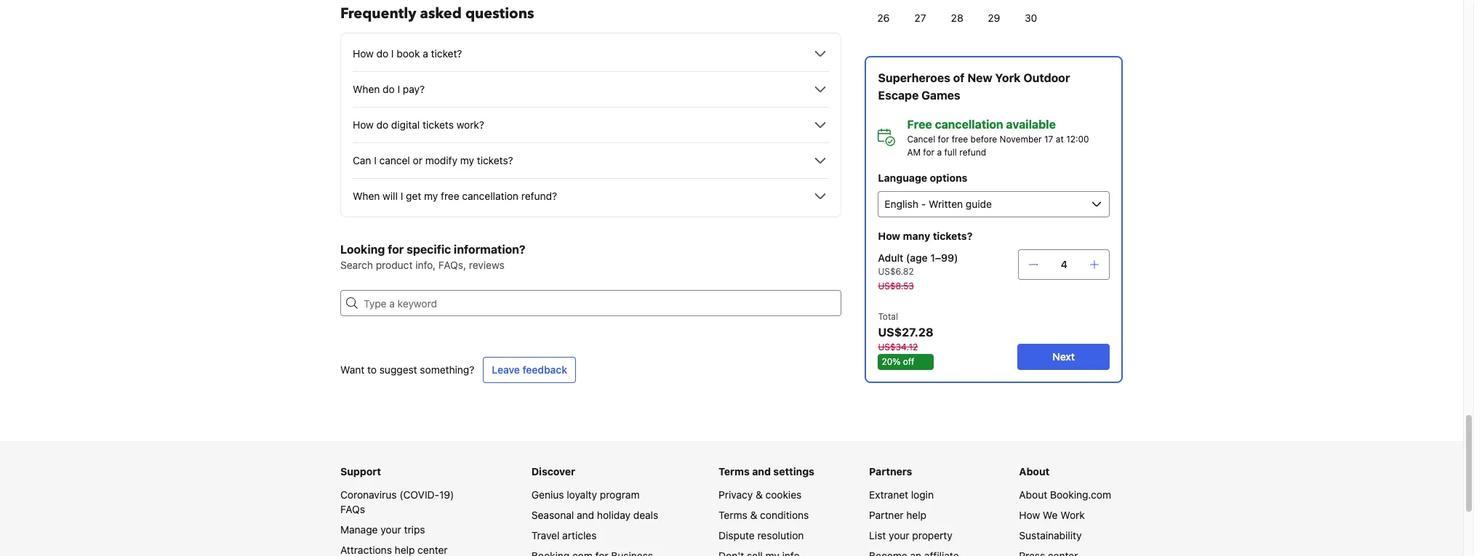 Task type: vqa. For each thing, say whether or not it's contained in the screenshot.
Travel
yes



Task type: describe. For each thing, give the bounding box(es) containing it.
when do i pay? button
[[353, 81, 829, 98]]

sustainability
[[1020, 530, 1082, 542]]

looking
[[341, 243, 385, 256]]

login
[[911, 489, 934, 501]]

do for book
[[377, 47, 389, 60]]

articles
[[563, 530, 597, 542]]

book
[[397, 47, 420, 60]]

language
[[878, 172, 927, 184]]

list your property link
[[870, 530, 953, 542]]

cookies
[[766, 489, 802, 501]]

26
[[877, 12, 890, 24]]

manage
[[341, 524, 378, 536]]

seasonal
[[532, 509, 574, 522]]

terms for terms and settings
[[719, 466, 750, 478]]

frequently asked questions
[[341, 4, 534, 23]]

i right can
[[374, 154, 377, 167]]

specific
[[407, 243, 451, 256]]

0 horizontal spatial my
[[424, 190, 438, 202]]

free cancellation available cancel for free before november 17 at 12:00 am for a full refund
[[907, 118, 1089, 158]]

tickets? inside can i cancel or modify my tickets? dropdown button
[[477, 154, 513, 167]]

feedback
[[523, 364, 567, 376]]

off
[[903, 357, 915, 367]]

when for when do i pay?
[[353, 83, 380, 95]]

27
[[914, 12, 926, 24]]

or
[[413, 154, 423, 167]]

info,
[[416, 259, 436, 271]]

want to suggest something?
[[341, 364, 475, 376]]

about for about
[[1020, 466, 1050, 478]]

digital
[[391, 119, 420, 131]]

list your property
[[870, 530, 953, 542]]

extranet login link
[[870, 489, 934, 501]]

manage your trips
[[341, 524, 425, 536]]

property
[[913, 530, 953, 542]]

product
[[376, 259, 413, 271]]

refund
[[959, 147, 986, 158]]

adult (age 1–99) us$6.82
[[878, 252, 958, 277]]

travel
[[532, 530, 560, 542]]

work
[[1061, 509, 1085, 522]]

for inside the looking for specific information? search product info, faqs, reviews
[[388, 243, 404, 256]]

when will i get my free cancellation refund? button
[[353, 188, 829, 205]]

cancel
[[907, 134, 935, 145]]

trips
[[404, 524, 425, 536]]

settings
[[774, 466, 815, 478]]

how for how many tickets?
[[878, 230, 900, 242]]

manage your trips link
[[341, 524, 425, 536]]

search
[[341, 259, 373, 271]]

deals
[[634, 509, 659, 522]]

how we work
[[1020, 509, 1085, 522]]

list
[[870, 530, 886, 542]]

30 November 2023 checkbox
[[1013, 4, 1050, 33]]

before
[[971, 134, 997, 145]]

want
[[341, 364, 365, 376]]

how do digital tickets work?
[[353, 119, 484, 131]]

terms & conditions link
[[719, 509, 809, 522]]

0 vertical spatial for
[[938, 134, 949, 145]]

travel articles link
[[532, 530, 597, 542]]

how do i book a ticket?
[[353, 47, 462, 60]]

17
[[1044, 134, 1053, 145]]

coronavirus (covid-19) faqs link
[[341, 489, 454, 516]]

can i cancel or modify my tickets? button
[[353, 152, 829, 170]]

do for tickets
[[377, 119, 389, 131]]

and for settings
[[753, 466, 771, 478]]

program
[[600, 489, 640, 501]]

12:00
[[1066, 134, 1089, 145]]

reviews
[[469, 259, 505, 271]]

outdoor
[[1024, 71, 1070, 84]]

faqs
[[341, 503, 365, 516]]

do for pay?
[[383, 83, 395, 95]]

questions
[[466, 4, 534, 23]]

and for holiday
[[577, 509, 595, 522]]

new
[[968, 71, 993, 84]]

dispute
[[719, 530, 755, 542]]

i for get
[[401, 190, 403, 202]]

about booking.com
[[1020, 489, 1112, 501]]

genius loyalty program
[[532, 489, 640, 501]]

sustainability link
[[1020, 530, 1082, 542]]

& for terms
[[751, 509, 758, 522]]

partner
[[870, 509, 904, 522]]

partner help link
[[870, 509, 927, 522]]

will
[[383, 190, 398, 202]]

& for privacy
[[756, 489, 763, 501]]

extranet login
[[870, 489, 934, 501]]

your for property
[[889, 530, 910, 542]]

cancellation inside free cancellation available cancel for free before november 17 at 12:00 am for a full refund
[[935, 118, 1003, 131]]

(age
[[906, 252, 928, 264]]

when do i pay?
[[353, 83, 425, 95]]

your for trips
[[381, 524, 401, 536]]

how do i book a ticket? button
[[353, 45, 829, 63]]



Task type: locate. For each thing, give the bounding box(es) containing it.
1 vertical spatial free
[[441, 190, 460, 202]]

when inside dropdown button
[[353, 190, 380, 202]]

1 horizontal spatial for
[[923, 147, 935, 158]]

0 vertical spatial my
[[460, 154, 474, 167]]

language options
[[878, 172, 968, 184]]

1 horizontal spatial free
[[952, 134, 968, 145]]

1 terms from the top
[[719, 466, 750, 478]]

tickets?
[[477, 154, 513, 167], [933, 230, 973, 242]]

0 vertical spatial do
[[377, 47, 389, 60]]

0 horizontal spatial and
[[577, 509, 595, 522]]

0 horizontal spatial tickets?
[[477, 154, 513, 167]]

resolution
[[758, 530, 804, 542]]

and down the genius loyalty program link
[[577, 509, 595, 522]]

booking.com
[[1051, 489, 1112, 501]]

0 horizontal spatial cancellation
[[462, 190, 519, 202]]

games
[[922, 89, 961, 102]]

ticket?
[[431, 47, 462, 60]]

holiday
[[597, 509, 631, 522]]

genius loyalty program link
[[532, 489, 640, 501]]

and up privacy & cookies link
[[753, 466, 771, 478]]

free up full
[[952, 134, 968, 145]]

when
[[353, 83, 380, 95], [353, 190, 380, 202]]

how do digital tickets work? button
[[353, 116, 829, 134]]

terms down "privacy"
[[719, 509, 748, 522]]

a right "book"
[[423, 47, 428, 60]]

0 vertical spatial free
[[952, 134, 968, 145]]

when inside dropdown button
[[353, 83, 380, 95]]

tickets
[[423, 119, 454, 131]]

dispute resolution link
[[719, 530, 804, 542]]

help
[[907, 509, 927, 522]]

0 vertical spatial and
[[753, 466, 771, 478]]

us$27.28
[[878, 326, 934, 339]]

my right modify
[[460, 154, 474, 167]]

partners
[[870, 466, 913, 478]]

1 horizontal spatial your
[[889, 530, 910, 542]]

when will i get my free cancellation refund?
[[353, 190, 557, 202]]

1 horizontal spatial my
[[460, 154, 474, 167]]

seasonal and holiday deals
[[532, 509, 659, 522]]

seasonal and holiday deals link
[[532, 509, 659, 522]]

cancellation left refund?
[[462, 190, 519, 202]]

4
[[1061, 258, 1068, 271]]

1 vertical spatial do
[[383, 83, 395, 95]]

of
[[953, 71, 965, 84]]

a left full
[[937, 147, 942, 158]]

19)
[[439, 489, 454, 501]]

leave feedback
[[492, 364, 567, 376]]

30
[[1025, 12, 1037, 24]]

0 vertical spatial about
[[1020, 466, 1050, 478]]

for up product
[[388, 243, 404, 256]]

1 vertical spatial cancellation
[[462, 190, 519, 202]]

how for how we work
[[1020, 509, 1041, 522]]

29 November 2023 checkbox
[[976, 4, 1013, 33]]

at
[[1056, 134, 1064, 145]]

tickets? down work?
[[477, 154, 513, 167]]

terms & conditions
[[719, 509, 809, 522]]

us$8.53
[[878, 281, 914, 292]]

genius
[[532, 489, 564, 501]]

do inside "how do digital tickets work?" dropdown button
[[377, 119, 389, 131]]

0 horizontal spatial your
[[381, 524, 401, 536]]

1 about from the top
[[1020, 466, 1050, 478]]

2 horizontal spatial for
[[938, 134, 949, 145]]

can i cancel or modify my tickets?
[[353, 154, 513, 167]]

my right the get
[[424, 190, 438, 202]]

0 vertical spatial a
[[423, 47, 428, 60]]

1 when from the top
[[353, 83, 380, 95]]

leave feedback button
[[483, 357, 576, 383]]

26 November 2023 checkbox
[[865, 4, 902, 33]]

27 November 2023 checkbox
[[902, 4, 939, 33]]

us$34.12
[[878, 342, 918, 353]]

how left we
[[1020, 509, 1041, 522]]

& up terms & conditions 'link'
[[756, 489, 763, 501]]

about up we
[[1020, 489, 1048, 501]]

can
[[353, 154, 371, 167]]

0 vertical spatial when
[[353, 83, 380, 95]]

1 vertical spatial for
[[923, 147, 935, 158]]

adult
[[878, 252, 903, 264]]

we
[[1043, 509, 1058, 522]]

do inside when do i pay? dropdown button
[[383, 83, 395, 95]]

options
[[930, 172, 968, 184]]

i for book
[[391, 47, 394, 60]]

i
[[391, 47, 394, 60], [398, 83, 400, 95], [374, 154, 377, 167], [401, 190, 403, 202]]

0 horizontal spatial for
[[388, 243, 404, 256]]

1 vertical spatial &
[[751, 509, 758, 522]]

free
[[907, 118, 932, 131]]

20%
[[882, 357, 901, 367]]

cancel
[[380, 154, 410, 167]]

& down privacy & cookies
[[751, 509, 758, 522]]

a inside dropdown button
[[423, 47, 428, 60]]

faqs,
[[439, 259, 466, 271]]

privacy & cookies
[[719, 489, 802, 501]]

do inside how do i book a ticket? dropdown button
[[377, 47, 389, 60]]

discover
[[532, 466, 575, 478]]

do left pay?
[[383, 83, 395, 95]]

1 horizontal spatial and
[[753, 466, 771, 478]]

terms and settings
[[719, 466, 815, 478]]

to
[[367, 364, 377, 376]]

i right will
[[401, 190, 403, 202]]

a inside free cancellation available cancel for free before november 17 at 12:00 am for a full refund
[[937, 147, 942, 158]]

1 horizontal spatial cancellation
[[935, 118, 1003, 131]]

1 horizontal spatial tickets?
[[933, 230, 973, 242]]

terms for terms & conditions
[[719, 509, 748, 522]]

2 vertical spatial for
[[388, 243, 404, 256]]

tickets? up 1–99)
[[933, 230, 973, 242]]

asked
[[420, 4, 462, 23]]

2 terms from the top
[[719, 509, 748, 522]]

do left "book"
[[377, 47, 389, 60]]

Type a keyword field
[[358, 290, 842, 316]]

free for cancellation
[[952, 134, 968, 145]]

0 horizontal spatial a
[[423, 47, 428, 60]]

do left digital
[[377, 119, 389, 131]]

available
[[1006, 118, 1056, 131]]

i left pay?
[[398, 83, 400, 95]]

next button
[[1017, 344, 1110, 370]]

about booking.com link
[[1020, 489, 1112, 501]]

0 horizontal spatial free
[[441, 190, 460, 202]]

york
[[995, 71, 1021, 84]]

0 vertical spatial terms
[[719, 466, 750, 478]]

suggest
[[380, 364, 417, 376]]

free for will
[[441, 190, 460, 202]]

conditions
[[760, 509, 809, 522]]

28 November 2023 checkbox
[[939, 4, 976, 33]]

free inside dropdown button
[[441, 190, 460, 202]]

free
[[952, 134, 968, 145], [441, 190, 460, 202]]

for up full
[[938, 134, 949, 145]]

extranet
[[870, 489, 909, 501]]

1 vertical spatial tickets?
[[933, 230, 973, 242]]

do
[[377, 47, 389, 60], [383, 83, 395, 95], [377, 119, 389, 131]]

your down partner help link
[[889, 530, 910, 542]]

i inside dropdown button
[[398, 83, 400, 95]]

0 vertical spatial tickets?
[[477, 154, 513, 167]]

total
[[878, 311, 898, 322]]

1 vertical spatial and
[[577, 509, 595, 522]]

how up adult
[[878, 230, 900, 242]]

i left "book"
[[391, 47, 394, 60]]

about up the about booking.com link
[[1020, 466, 1050, 478]]

leave
[[492, 364, 520, 376]]

get
[[406, 190, 421, 202]]

when for when will i get my free cancellation refund?
[[353, 190, 380, 202]]

information?
[[454, 243, 526, 256]]

2 about from the top
[[1020, 489, 1048, 501]]

my
[[460, 154, 474, 167], [424, 190, 438, 202]]

how up can
[[353, 119, 374, 131]]

1 vertical spatial my
[[424, 190, 438, 202]]

free right the get
[[441, 190, 460, 202]]

work?
[[457, 119, 484, 131]]

cancellation inside dropdown button
[[462, 190, 519, 202]]

1 horizontal spatial a
[[937, 147, 942, 158]]

2 when from the top
[[353, 190, 380, 202]]

how many tickets?
[[878, 230, 973, 242]]

privacy & cookies link
[[719, 489, 802, 501]]

escape
[[878, 89, 919, 102]]

0 vertical spatial &
[[756, 489, 763, 501]]

1 vertical spatial when
[[353, 190, 380, 202]]

november
[[1000, 134, 1042, 145]]

when left will
[[353, 190, 380, 202]]

about for about booking.com
[[1020, 489, 1048, 501]]

when left pay?
[[353, 83, 380, 95]]

your left trips
[[381, 524, 401, 536]]

how for how do i book a ticket?
[[353, 47, 374, 60]]

how down frequently
[[353, 47, 374, 60]]

total us$27.28 us$34.12 20% off
[[878, 311, 934, 367]]

free inside free cancellation available cancel for free before november 17 at 12:00 am for a full refund
[[952, 134, 968, 145]]

1 vertical spatial a
[[937, 147, 942, 158]]

dispute resolution
[[719, 530, 804, 542]]

how for how do digital tickets work?
[[353, 119, 374, 131]]

i for pay?
[[398, 83, 400, 95]]

cancellation up before
[[935, 118, 1003, 131]]

2 vertical spatial do
[[377, 119, 389, 131]]

am
[[907, 147, 921, 158]]

0 vertical spatial cancellation
[[935, 118, 1003, 131]]

terms up "privacy"
[[719, 466, 750, 478]]

1 vertical spatial terms
[[719, 509, 748, 522]]

1 vertical spatial about
[[1020, 489, 1048, 501]]

for right am
[[923, 147, 935, 158]]



